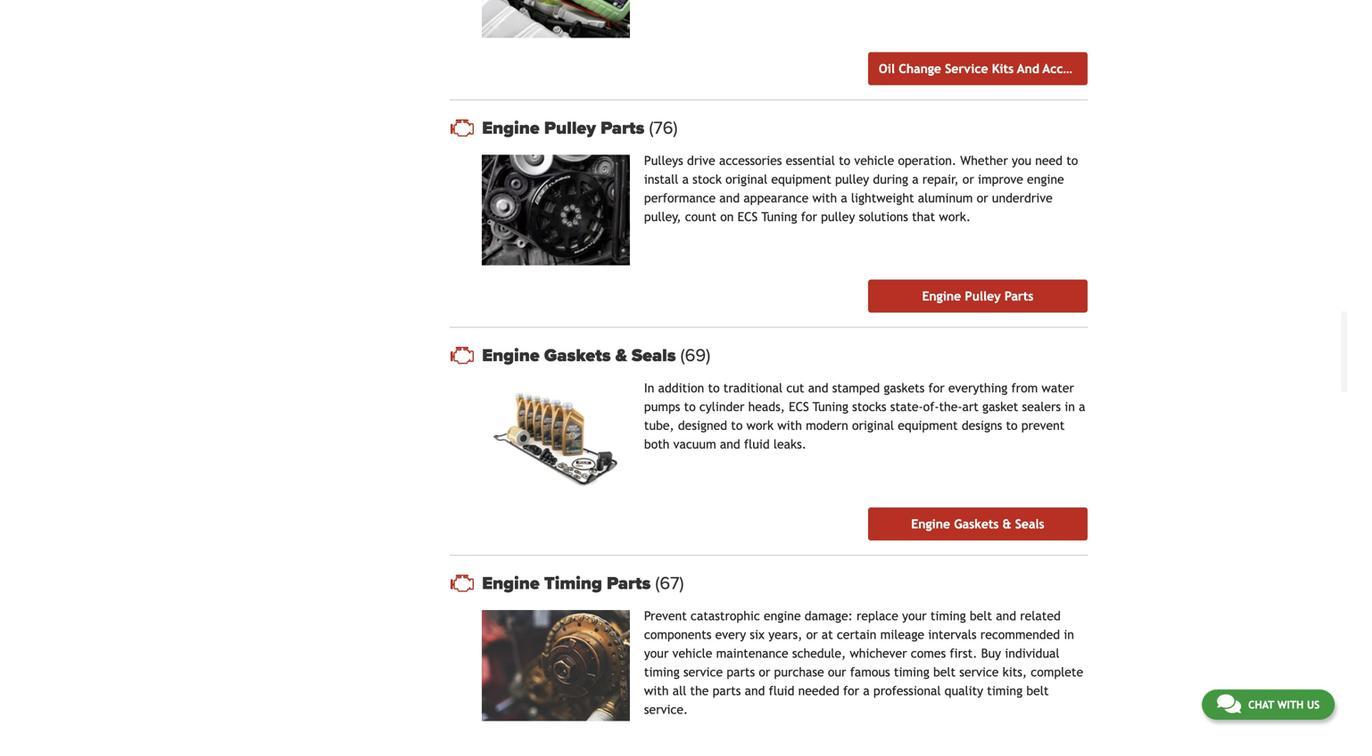 Task type: locate. For each thing, give the bounding box(es) containing it.
seals
[[632, 345, 676, 367], [1016, 517, 1045, 532]]

your up mileage
[[903, 609, 927, 624]]

equipment down the of-
[[898, 419, 958, 433]]

gaskets
[[544, 345, 611, 367], [954, 517, 999, 532]]

0 horizontal spatial &
[[616, 345, 627, 367]]

1 vertical spatial engine
[[764, 609, 801, 624]]

our
[[828, 666, 847, 680]]

1 vertical spatial your
[[644, 647, 669, 661]]

both
[[644, 438, 670, 452]]

kits,
[[1003, 666, 1027, 680]]

1 vertical spatial ecs
[[789, 400, 809, 414]]

0 vertical spatial engine gaskets & seals
[[482, 345, 681, 367]]

0 vertical spatial fluid
[[744, 438, 770, 452]]

timing up intervals
[[931, 609, 966, 624]]

1 horizontal spatial vehicle
[[855, 153, 895, 168]]

0 vertical spatial ecs
[[738, 210, 758, 224]]

0 horizontal spatial belt
[[934, 666, 956, 680]]

0 horizontal spatial seals
[[632, 345, 676, 367]]

0 vertical spatial engine
[[1027, 172, 1065, 186]]

to
[[839, 153, 851, 168], [1067, 153, 1079, 168], [708, 381, 720, 396], [684, 400, 696, 414], [731, 419, 743, 433], [1006, 419, 1018, 433]]

vehicle up during
[[855, 153, 895, 168]]

to down gasket
[[1006, 419, 1018, 433]]

years,
[[769, 628, 803, 642]]

2 vertical spatial belt
[[1027, 684, 1049, 699]]

1 vertical spatial tuning
[[813, 400, 849, 414]]

equipment
[[772, 172, 832, 186], [898, 419, 958, 433]]

operation.
[[898, 153, 957, 168]]

engine
[[1027, 172, 1065, 186], [764, 609, 801, 624]]

change
[[899, 61, 942, 76]]

0 vertical spatial tuning
[[762, 210, 798, 224]]

0 vertical spatial gaskets
[[544, 345, 611, 367]]

belt down complete
[[1027, 684, 1049, 699]]

0 horizontal spatial engine gaskets & seals
[[482, 345, 681, 367]]

engine inside pulleys drive accessories essential to vehicle operation. whether you need to install a stock original equipment pulley during a repair, or improve engine performance and appearance with a lightweight aluminum or underdrive pulley, count on ecs tuning for pulley solutions that work.
[[1027, 172, 1065, 186]]

cut
[[787, 381, 805, 396]]

with inside in addition to traditional cut and stamped gaskets for everything from water pumps to cylinder heads, ecs tuning stocks state-of-the-art gasket sealers in a tube, designed to work with modern original equipment designs to prevent both vacuum and fluid leaks.
[[778, 419, 802, 433]]

a down operation.
[[912, 172, 919, 186]]

1 horizontal spatial tuning
[[813, 400, 849, 414]]

a down famous
[[863, 684, 870, 699]]

six
[[750, 628, 765, 642]]

1 horizontal spatial seals
[[1016, 517, 1045, 532]]

service up the
[[684, 666, 723, 680]]

fluid
[[744, 438, 770, 452], [769, 684, 795, 699]]

in inside prevent catastrophic engine damage: replace your timing belt and related components every six years, or at certain mileage intervals recommended in your vehicle maintenance schedule, whichever comes first. buy individual timing service parts or purchase our famous timing belt service kits, complete with all the parts and fluid needed for a professional quality timing belt service.
[[1064, 628, 1075, 642]]

oil change service kits and accessories thumbnail image image
[[482, 0, 630, 38]]

0 horizontal spatial original
[[726, 172, 768, 186]]

in up complete
[[1064, 628, 1075, 642]]

belt up intervals
[[970, 609, 993, 624]]

1 horizontal spatial original
[[852, 419, 894, 433]]

and up on
[[720, 191, 740, 205]]

engine pulley parts down work.
[[922, 289, 1034, 304]]

0 vertical spatial engine pulley parts link
[[482, 117, 1088, 139]]

timing
[[931, 609, 966, 624], [644, 666, 680, 680], [894, 666, 930, 680], [987, 684, 1023, 699]]

aluminum
[[918, 191, 973, 205]]

1 vertical spatial fluid
[[769, 684, 795, 699]]

0 horizontal spatial engine
[[764, 609, 801, 624]]

equipment down essential
[[772, 172, 832, 186]]

whether
[[961, 153, 1008, 168]]

0 horizontal spatial your
[[644, 647, 669, 661]]

0 vertical spatial seals
[[632, 345, 676, 367]]

engine timing parts thumbnail image image
[[482, 611, 630, 722]]

1 horizontal spatial belt
[[970, 609, 993, 624]]

0 horizontal spatial service
[[684, 666, 723, 680]]

original
[[726, 172, 768, 186], [852, 419, 894, 433]]

in
[[644, 381, 655, 396]]

pulley,
[[644, 210, 682, 224]]

1 vertical spatial in
[[1064, 628, 1075, 642]]

belt
[[970, 609, 993, 624], [934, 666, 956, 680], [1027, 684, 1049, 699]]

parts down maintenance
[[727, 666, 755, 680]]

engine gaskets & seals
[[482, 345, 681, 367], [912, 517, 1045, 532]]

a right sealers
[[1079, 400, 1086, 414]]

your down components
[[644, 647, 669, 661]]

for inside prevent catastrophic engine damage: replace your timing belt and related components every six years, or at certain mileage intervals recommended in your vehicle maintenance schedule, whichever comes first. buy individual timing service parts or purchase our famous timing belt service kits, complete with all the parts and fluid needed for a professional quality timing belt service.
[[844, 684, 860, 699]]

0 horizontal spatial gaskets
[[544, 345, 611, 367]]

to down the "addition"
[[684, 400, 696, 414]]

ecs right on
[[738, 210, 758, 224]]

1 horizontal spatial for
[[844, 684, 860, 699]]

in down water
[[1065, 400, 1076, 414]]

that
[[912, 210, 936, 224]]

and
[[1018, 61, 1040, 76], [720, 191, 740, 205], [808, 381, 829, 396], [720, 438, 741, 452], [996, 609, 1017, 624], [745, 684, 765, 699]]

engine pulley parts link down work.
[[868, 280, 1088, 313]]

cylinder
[[700, 400, 745, 414]]

for down appearance
[[801, 210, 818, 224]]

pulleys
[[644, 153, 684, 168]]

comments image
[[1217, 694, 1242, 715]]

0 horizontal spatial for
[[801, 210, 818, 224]]

2 vertical spatial parts
[[607, 573, 651, 595]]

1 vertical spatial &
[[1003, 517, 1012, 532]]

engine pulley parts up 'engine pulley parts thumbnail image' on the top left
[[482, 117, 649, 139]]

engine inside prevent catastrophic engine damage: replace your timing belt and related components every six years, or at certain mileage intervals recommended in your vehicle maintenance schedule, whichever comes first. buy individual timing service parts or purchase our famous timing belt service kits, complete with all the parts and fluid needed for a professional quality timing belt service.
[[764, 609, 801, 624]]

the-
[[939, 400, 963, 414]]

original down 'stocks'
[[852, 419, 894, 433]]

or
[[963, 172, 975, 186], [977, 191, 989, 205], [807, 628, 818, 642], [759, 666, 771, 680]]

count
[[685, 210, 717, 224]]

parts for prevent catastrophic engine damage: replace your timing belt and related components every six years, or at certain mileage intervals recommended in your vehicle maintenance schedule, whichever comes first. buy individual timing service parts or purchase our famous timing belt service kits, complete with all the parts and fluid needed for a professional quality timing belt service.
[[607, 573, 651, 595]]

0 horizontal spatial tuning
[[762, 210, 798, 224]]

for down the our at the right of the page
[[844, 684, 860, 699]]

1 horizontal spatial service
[[960, 666, 999, 680]]

1 vertical spatial original
[[852, 419, 894, 433]]

0 horizontal spatial ecs
[[738, 210, 758, 224]]

engine up years,
[[764, 609, 801, 624]]

oil change service kits and accessories link
[[868, 52, 1110, 85]]

engine pulley parts
[[482, 117, 649, 139], [922, 289, 1034, 304]]

and right cut on the right of the page
[[808, 381, 829, 396]]

for up the of-
[[929, 381, 945, 396]]

1 horizontal spatial pulley
[[965, 289, 1001, 304]]

tuning inside in addition to traditional cut and stamped gaskets for everything from water pumps to cylinder heads, ecs tuning stocks state-of-the-art gasket sealers in a tube, designed to work with modern original equipment designs to prevent both vacuum and fluid leaks.
[[813, 400, 849, 414]]

0 vertical spatial parts
[[601, 117, 645, 139]]

on
[[721, 210, 734, 224]]

fluid down purchase
[[769, 684, 795, 699]]

original inside in addition to traditional cut and stamped gaskets for everything from water pumps to cylinder heads, ecs tuning stocks state-of-the-art gasket sealers in a tube, designed to work with modern original equipment designs to prevent both vacuum and fluid leaks.
[[852, 419, 894, 433]]

belt down the comes
[[934, 666, 956, 680]]

parts right the
[[713, 684, 741, 699]]

for inside in addition to traditional cut and stamped gaskets for everything from water pumps to cylinder heads, ecs tuning stocks state-of-the-art gasket sealers in a tube, designed to work with modern original equipment designs to prevent both vacuum and fluid leaks.
[[929, 381, 945, 396]]

ecs inside pulleys drive accessories essential to vehicle operation. whether you need to install a stock original equipment pulley during a repair, or improve engine performance and appearance with a lightweight aluminum or underdrive pulley, count on ecs tuning for pulley solutions that work.
[[738, 210, 758, 224]]

0 vertical spatial belt
[[970, 609, 993, 624]]

1 horizontal spatial ecs
[[789, 400, 809, 414]]

famous
[[850, 666, 891, 680]]

tuning up modern
[[813, 400, 849, 414]]

accessories
[[719, 153, 782, 168]]

seals for bottommost engine gaskets & seals link
[[1016, 517, 1045, 532]]

2 horizontal spatial for
[[929, 381, 945, 396]]

0 vertical spatial pulley
[[544, 117, 596, 139]]

1 vertical spatial parts
[[713, 684, 741, 699]]

fluid down work at the bottom right
[[744, 438, 770, 452]]

0 vertical spatial vehicle
[[855, 153, 895, 168]]

engine for prevent catastrophic engine damage: replace your timing belt and related components every six years, or at certain mileage intervals recommended in your vehicle maintenance schedule, whichever comes first. buy individual timing service parts or purchase our famous timing belt service kits, complete with all the parts and fluid needed for a professional quality timing belt service.
[[482, 573, 540, 595]]

or down whether
[[963, 172, 975, 186]]

1 vertical spatial equipment
[[898, 419, 958, 433]]

1 horizontal spatial equipment
[[898, 419, 958, 433]]

damage:
[[805, 609, 853, 624]]

pumps
[[644, 400, 681, 414]]

pulley up 'engine pulley parts thumbnail image' on the top left
[[544, 117, 596, 139]]

in
[[1065, 400, 1076, 414], [1064, 628, 1075, 642]]

1 vertical spatial gaskets
[[954, 517, 999, 532]]

oil change service kits and accessories
[[879, 61, 1110, 76]]

0 vertical spatial equipment
[[772, 172, 832, 186]]

2 vertical spatial for
[[844, 684, 860, 699]]

0 horizontal spatial vehicle
[[673, 647, 713, 661]]

1 vertical spatial engine pulley parts link
[[868, 280, 1088, 313]]

1 vertical spatial engine pulley parts
[[922, 289, 1034, 304]]

pulley up lightweight
[[835, 172, 870, 186]]

0 horizontal spatial engine pulley parts
[[482, 117, 649, 139]]

parts
[[601, 117, 645, 139], [1005, 289, 1034, 304], [607, 573, 651, 595]]

pulley down work.
[[965, 289, 1001, 304]]

&
[[616, 345, 627, 367], [1003, 517, 1012, 532]]

0 horizontal spatial equipment
[[772, 172, 832, 186]]

service down buy
[[960, 666, 999, 680]]

with up leaks.
[[778, 419, 802, 433]]

1 horizontal spatial your
[[903, 609, 927, 624]]

engine pulley parts link
[[482, 117, 1088, 139], [868, 280, 1088, 313]]

maintenance
[[716, 647, 789, 661]]

engine gaskets & seals link
[[482, 345, 1088, 367], [868, 508, 1088, 541]]

tuning down appearance
[[762, 210, 798, 224]]

0 vertical spatial &
[[616, 345, 627, 367]]

1 vertical spatial seals
[[1016, 517, 1045, 532]]

ecs down cut on the right of the page
[[789, 400, 809, 414]]

service
[[684, 666, 723, 680], [960, 666, 999, 680]]

certain
[[837, 628, 877, 642]]

0 horizontal spatial pulley
[[544, 117, 596, 139]]

for inside pulleys drive accessories essential to vehicle operation. whether you need to install a stock original equipment pulley during a repair, or improve engine performance and appearance with a lightweight aluminum or underdrive pulley, count on ecs tuning for pulley solutions that work.
[[801, 210, 818, 224]]

related
[[1020, 609, 1061, 624]]

0 vertical spatial original
[[726, 172, 768, 186]]

0 vertical spatial your
[[903, 609, 927, 624]]

chat with us
[[1249, 699, 1320, 711]]

2 service from the left
[[960, 666, 999, 680]]

1 vertical spatial for
[[929, 381, 945, 396]]

1 horizontal spatial &
[[1003, 517, 1012, 532]]

to up "cylinder"
[[708, 381, 720, 396]]

1 horizontal spatial gaskets
[[954, 517, 999, 532]]

to right essential
[[839, 153, 851, 168]]

a inside prevent catastrophic engine damage: replace your timing belt and related components every six years, or at certain mileage intervals recommended in your vehicle maintenance schedule, whichever comes first. buy individual timing service parts or purchase our famous timing belt service kits, complete with all the parts and fluid needed for a professional quality timing belt service.
[[863, 684, 870, 699]]

in inside in addition to traditional cut and stamped gaskets for everything from water pumps to cylinder heads, ecs tuning stocks state-of-the-art gasket sealers in a tube, designed to work with modern original equipment designs to prevent both vacuum and fluid leaks.
[[1065, 400, 1076, 414]]

stamped
[[833, 381, 880, 396]]

with
[[813, 191, 837, 205], [778, 419, 802, 433], [644, 684, 669, 699], [1278, 699, 1304, 711]]

seals for the topmost engine gaskets & seals link
[[632, 345, 676, 367]]

engine pulley parts link up essential
[[482, 117, 1088, 139]]

vehicle inside pulleys drive accessories essential to vehicle operation. whether you need to install a stock original equipment pulley during a repair, or improve engine performance and appearance with a lightweight aluminum or underdrive pulley, count on ecs tuning for pulley solutions that work.
[[855, 153, 895, 168]]

the
[[690, 684, 709, 699]]

vehicle
[[855, 153, 895, 168], [673, 647, 713, 661]]

original inside pulleys drive accessories essential to vehicle operation. whether you need to install a stock original equipment pulley during a repair, or improve engine performance and appearance with a lightweight aluminum or underdrive pulley, count on ecs tuning for pulley solutions that work.
[[726, 172, 768, 186]]

service.
[[644, 703, 688, 717]]

0 vertical spatial for
[[801, 210, 818, 224]]

accessories
[[1043, 61, 1110, 76]]

fluid inside in addition to traditional cut and stamped gaskets for everything from water pumps to cylinder heads, ecs tuning stocks state-of-the-art gasket sealers in a tube, designed to work with modern original equipment designs to prevent both vacuum and fluid leaks.
[[744, 438, 770, 452]]

gaskets
[[884, 381, 925, 396]]

gaskets inside engine gaskets & seals link
[[954, 517, 999, 532]]

engine down need
[[1027, 172, 1065, 186]]

work.
[[939, 210, 971, 224]]

1 vertical spatial vehicle
[[673, 647, 713, 661]]

original down accessories
[[726, 172, 768, 186]]

engine gaskets & seals thumbnail image image
[[482, 383, 630, 494]]

pulley left solutions
[[821, 210, 855, 224]]

1 horizontal spatial engine
[[1027, 172, 1065, 186]]

chat
[[1249, 699, 1275, 711]]

equipment inside in addition to traditional cut and stamped gaskets for everything from water pumps to cylinder heads, ecs tuning stocks state-of-the-art gasket sealers in a tube, designed to work with modern original equipment designs to prevent both vacuum and fluid leaks.
[[898, 419, 958, 433]]

a up performance
[[682, 172, 689, 186]]

and up recommended on the right bottom
[[996, 609, 1017, 624]]

stocks
[[853, 400, 887, 414]]

pulley
[[835, 172, 870, 186], [821, 210, 855, 224]]

with down essential
[[813, 191, 837, 205]]

1 vertical spatial engine gaskets & seals
[[912, 517, 1045, 532]]

engine
[[482, 117, 540, 139], [922, 289, 962, 304], [482, 345, 540, 367], [912, 517, 951, 532], [482, 573, 540, 595]]

vehicle down components
[[673, 647, 713, 661]]

with up service.
[[644, 684, 669, 699]]

0 vertical spatial in
[[1065, 400, 1076, 414]]

& for the topmost engine gaskets & seals link
[[616, 345, 627, 367]]

designed
[[678, 419, 728, 433]]

or left at at right
[[807, 628, 818, 642]]



Task type: describe. For each thing, give the bounding box(es) containing it.
oil
[[879, 61, 895, 76]]

state-
[[891, 400, 924, 414]]

0 vertical spatial engine pulley parts
[[482, 117, 649, 139]]

timing up professional
[[894, 666, 930, 680]]

engine for pulleys drive accessories essential to vehicle operation. whether you need to install a stock original equipment pulley during a repair, or improve engine performance and appearance with a lightweight aluminum or underdrive pulley, count on ecs tuning for pulley solutions that work.
[[482, 117, 540, 139]]

complete
[[1031, 666, 1084, 680]]

timing
[[544, 573, 602, 595]]

vehicle inside prevent catastrophic engine damage: replace your timing belt and related components every six years, or at certain mileage intervals recommended in your vehicle maintenance schedule, whichever comes first. buy individual timing service parts or purchase our famous timing belt service kits, complete with all the parts and fluid needed for a professional quality timing belt service.
[[673, 647, 713, 661]]

0 vertical spatial pulley
[[835, 172, 870, 186]]

schedule,
[[793, 647, 846, 661]]

mileage
[[881, 628, 925, 642]]

every
[[716, 628, 746, 642]]

prevent
[[1022, 419, 1065, 433]]

whichever
[[850, 647, 907, 661]]

underdrive
[[992, 191, 1053, 205]]

kits
[[992, 61, 1014, 76]]

1 horizontal spatial engine pulley parts
[[922, 289, 1034, 304]]

lightweight
[[851, 191, 915, 205]]

individual
[[1005, 647, 1060, 661]]

in addition to traditional cut and stamped gaskets for everything from water pumps to cylinder heads, ecs tuning stocks state-of-the-art gasket sealers in a tube, designed to work with modern original equipment designs to prevent both vacuum and fluid leaks.
[[644, 381, 1086, 452]]

gaskets for the topmost engine gaskets & seals link
[[544, 345, 611, 367]]

replace
[[857, 609, 899, 624]]

timing up all
[[644, 666, 680, 680]]

to right need
[[1067, 153, 1079, 168]]

2 horizontal spatial belt
[[1027, 684, 1049, 699]]

first.
[[950, 647, 978, 661]]

stock
[[693, 172, 722, 186]]

appearance
[[744, 191, 809, 205]]

install
[[644, 172, 679, 186]]

gaskets for bottommost engine gaskets & seals link
[[954, 517, 999, 532]]

engine pulley parts thumbnail image image
[[482, 155, 630, 266]]

everything
[[949, 381, 1008, 396]]

during
[[873, 172, 909, 186]]

1 vertical spatial engine gaskets & seals link
[[868, 508, 1088, 541]]

0 vertical spatial parts
[[727, 666, 755, 680]]

need
[[1036, 153, 1063, 168]]

with left us
[[1278, 699, 1304, 711]]

and down designed
[[720, 438, 741, 452]]

leaks.
[[774, 438, 807, 452]]

from
[[1012, 381, 1038, 396]]

performance
[[644, 191, 716, 205]]

with inside pulleys drive accessories essential to vehicle operation. whether you need to install a stock original equipment pulley during a repair, or improve engine performance and appearance with a lightweight aluminum or underdrive pulley, count on ecs tuning for pulley solutions that work.
[[813, 191, 837, 205]]

heads,
[[749, 400, 785, 414]]

1 horizontal spatial engine gaskets & seals
[[912, 517, 1045, 532]]

purchase
[[774, 666, 824, 680]]

us
[[1307, 699, 1320, 711]]

1 vertical spatial pulley
[[965, 289, 1001, 304]]

and down maintenance
[[745, 684, 765, 699]]

or down maintenance
[[759, 666, 771, 680]]

a left lightweight
[[841, 191, 848, 205]]

quality
[[945, 684, 984, 699]]

you
[[1012, 153, 1032, 168]]

all
[[673, 684, 687, 699]]

buy
[[981, 647, 1002, 661]]

a inside in addition to traditional cut and stamped gaskets for everything from water pumps to cylinder heads, ecs tuning stocks state-of-the-art gasket sealers in a tube, designed to work with modern original equipment designs to prevent both vacuum and fluid leaks.
[[1079, 400, 1086, 414]]

sealers
[[1023, 400, 1061, 414]]

addition
[[658, 381, 705, 396]]

of-
[[924, 400, 939, 414]]

drive
[[687, 153, 716, 168]]

recommended
[[981, 628, 1060, 642]]

parts for pulleys drive accessories essential to vehicle operation. whether you need to install a stock original equipment pulley during a repair, or improve engine performance and appearance with a lightweight aluminum or underdrive pulley, count on ecs tuning for pulley solutions that work.
[[601, 117, 645, 139]]

prevent
[[644, 609, 687, 624]]

at
[[822, 628, 833, 642]]

1 service from the left
[[684, 666, 723, 680]]

1 vertical spatial pulley
[[821, 210, 855, 224]]

or down the improve at the top right
[[977, 191, 989, 205]]

solutions
[[859, 210, 909, 224]]

engine timing parts link
[[482, 573, 1088, 595]]

tuning inside pulleys drive accessories essential to vehicle operation. whether you need to install a stock original equipment pulley during a repair, or improve engine performance and appearance with a lightweight aluminum or underdrive pulley, count on ecs tuning for pulley solutions that work.
[[762, 210, 798, 224]]

components
[[644, 628, 712, 642]]

fluid inside prevent catastrophic engine damage: replace your timing belt and related components every six years, or at certain mileage intervals recommended in your vehicle maintenance schedule, whichever comes first. buy individual timing service parts or purchase our famous timing belt service kits, complete with all the parts and fluid needed for a professional quality timing belt service.
[[769, 684, 795, 699]]

vacuum
[[674, 438, 716, 452]]

to left work at the bottom right
[[731, 419, 743, 433]]

gasket
[[983, 400, 1019, 414]]

traditional
[[724, 381, 783, 396]]

prevent catastrophic engine damage: replace your timing belt and related components every six years, or at certain mileage intervals recommended in your vehicle maintenance schedule, whichever comes first. buy individual timing service parts or purchase our famous timing belt service kits, complete with all the parts and fluid needed for a professional quality timing belt service.
[[644, 609, 1084, 717]]

professional
[[874, 684, 941, 699]]

& for bottommost engine gaskets & seals link
[[1003, 517, 1012, 532]]

improve
[[978, 172, 1024, 186]]

0 vertical spatial engine gaskets & seals link
[[482, 345, 1088, 367]]

catastrophic
[[691, 609, 760, 624]]

work
[[747, 419, 774, 433]]

modern
[[806, 419, 849, 433]]

pulleys drive accessories essential to vehicle operation. whether you need to install a stock original equipment pulley during a repair, or improve engine performance and appearance with a lightweight aluminum or underdrive pulley, count on ecs tuning for pulley solutions that work.
[[644, 153, 1079, 224]]

repair,
[[923, 172, 959, 186]]

and right kits
[[1018, 61, 1040, 76]]

service
[[945, 61, 989, 76]]

water
[[1042, 381, 1075, 396]]

essential
[[786, 153, 835, 168]]

1 vertical spatial parts
[[1005, 289, 1034, 304]]

engine for in addition to traditional cut and stamped gaskets for everything from water pumps to cylinder heads, ecs tuning stocks state-of-the-art gasket sealers in a tube, designed to work with modern original equipment designs to prevent both vacuum and fluid leaks.
[[482, 345, 540, 367]]

tube,
[[644, 419, 675, 433]]

chat with us link
[[1202, 690, 1335, 720]]

designs
[[962, 419, 1003, 433]]

needed
[[799, 684, 840, 699]]

and inside pulleys drive accessories essential to vehicle operation. whether you need to install a stock original equipment pulley during a repair, or improve engine performance and appearance with a lightweight aluminum or underdrive pulley, count on ecs tuning for pulley solutions that work.
[[720, 191, 740, 205]]

ecs inside in addition to traditional cut and stamped gaskets for everything from water pumps to cylinder heads, ecs tuning stocks state-of-the-art gasket sealers in a tube, designed to work with modern original equipment designs to prevent both vacuum and fluid leaks.
[[789, 400, 809, 414]]

intervals
[[929, 628, 977, 642]]

timing down kits,
[[987, 684, 1023, 699]]

equipment inside pulleys drive accessories essential to vehicle operation. whether you need to install a stock original equipment pulley during a repair, or improve engine performance and appearance with a lightweight aluminum or underdrive pulley, count on ecs tuning for pulley solutions that work.
[[772, 172, 832, 186]]

comes
[[911, 647, 946, 661]]

1 vertical spatial belt
[[934, 666, 956, 680]]

art
[[963, 400, 979, 414]]

engine timing parts
[[482, 573, 656, 595]]

with inside prevent catastrophic engine damage: replace your timing belt and related components every six years, or at certain mileage intervals recommended in your vehicle maintenance schedule, whichever comes first. buy individual timing service parts or purchase our famous timing belt service kits, complete with all the parts and fluid needed for a professional quality timing belt service.
[[644, 684, 669, 699]]



Task type: vqa. For each thing, say whether or not it's contained in the screenshot.
VW
no



